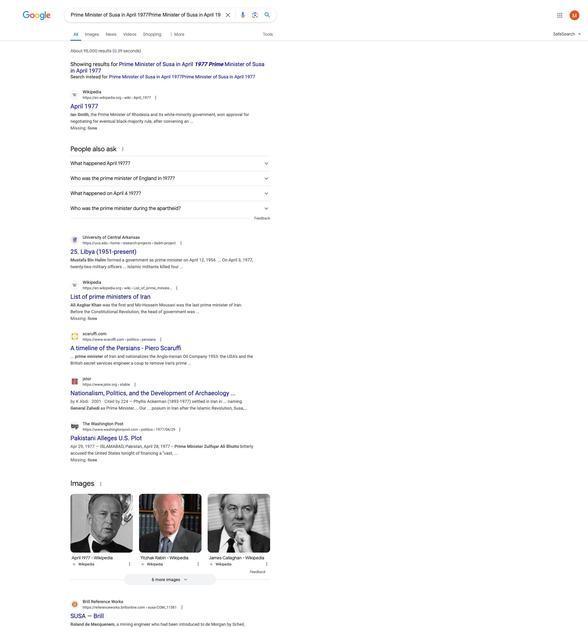Task type: vqa. For each thing, say whether or not it's contained in the screenshot.
Clear icon
no



Task type: locate. For each thing, give the bounding box(es) containing it.
None text field
[[83, 95, 151, 101], [121, 96, 151, 100], [108, 241, 176, 245], [83, 286, 172, 291], [124, 338, 156, 342], [83, 427, 175, 433], [138, 428, 175, 432], [83, 605, 177, 611], [83, 95, 151, 101], [121, 96, 151, 100], [108, 241, 176, 245], [83, 286, 172, 291], [124, 338, 156, 342], [83, 427, 175, 433], [138, 428, 175, 432], [83, 605, 177, 611]]

april 1977 - wikipedia image
[[70, 494, 133, 553]]

None search field
[[0, 8, 276, 22]]

yitzhak rabin - wikipedia image
[[139, 494, 202, 553]]

heading
[[70, 59, 270, 80]]

james callaghan - wikipedia image
[[208, 494, 270, 553]]

None text field
[[83, 241, 176, 246], [121, 286, 172, 290], [83, 337, 156, 343], [83, 382, 130, 388], [117, 383, 130, 387], [145, 606, 177, 610], [83, 241, 176, 246], [121, 286, 172, 290], [83, 337, 156, 343], [83, 382, 130, 388], [117, 383, 130, 387], [145, 606, 177, 610]]

navigation
[[0, 27, 588, 44]]

google image
[[23, 11, 51, 20]]

search by voice image
[[239, 11, 247, 19]]

Search text field
[[71, 12, 221, 19]]

search by image image
[[252, 11, 259, 19]]



